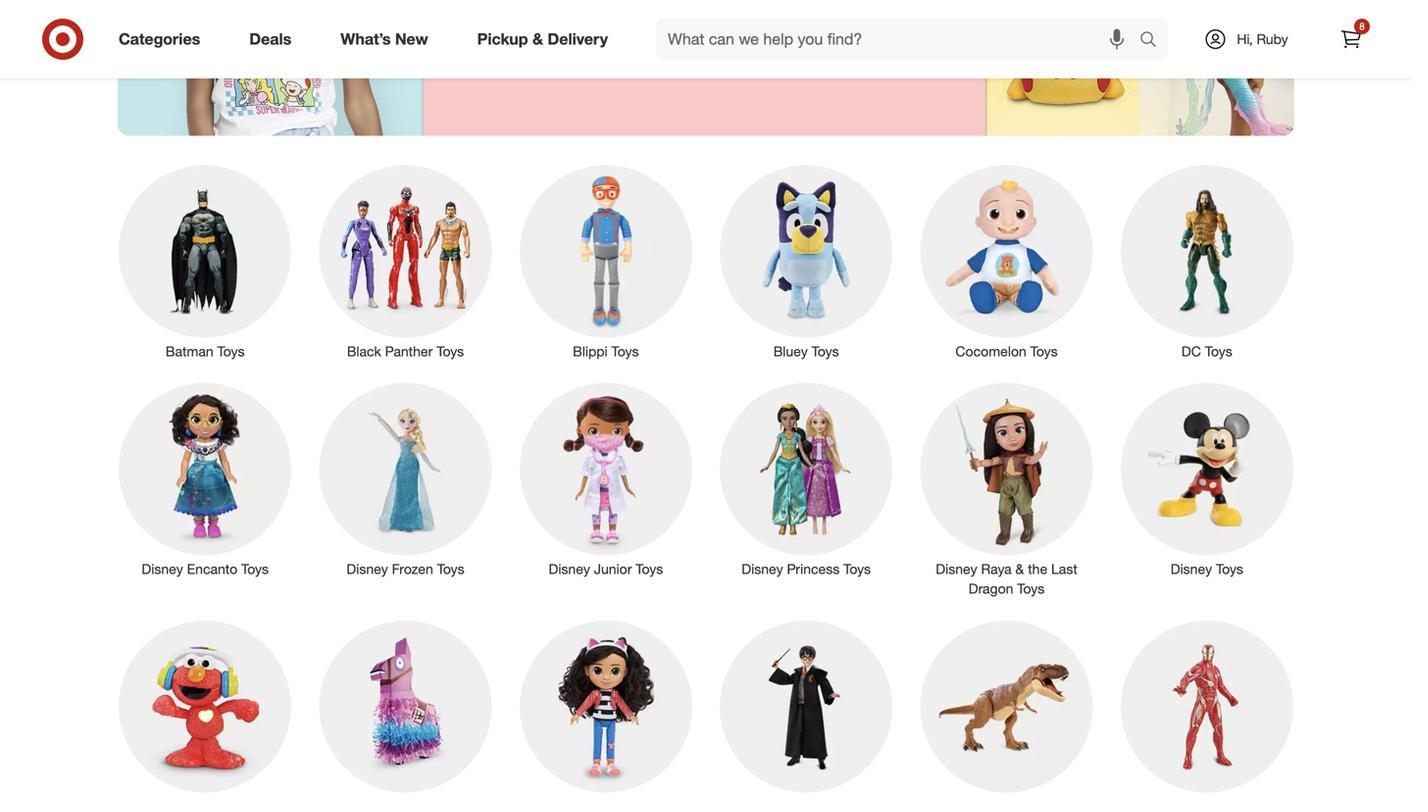 Task type: vqa. For each thing, say whether or not it's contained in the screenshot.
WHAT'S
yes



Task type: describe. For each thing, give the bounding box(es) containing it.
pickup & delivery link
[[461, 18, 633, 61]]

what's
[[341, 29, 391, 49]]

disney raya & the last dragon toys
[[936, 561, 1078, 597]]

disney toys
[[1171, 561, 1244, 578]]

toys inside disney raya & the last dragon toys
[[1018, 580, 1045, 597]]

gear & goodies from your fave shows, movies & brands.
[[548, 1, 865, 45]]

dc
[[1182, 343, 1202, 360]]

bluey toys
[[774, 343, 839, 360]]

deals
[[249, 29, 292, 49]]

brands.
[[716, 23, 778, 45]]

delivery
[[548, 29, 608, 49]]

blippi toys link
[[506, 161, 706, 361]]

what's new
[[341, 29, 428, 49]]

black panther toys
[[347, 343, 464, 360]]

blippi toys
[[573, 343, 639, 360]]

hi, ruby
[[1237, 30, 1289, 48]]

what's new link
[[324, 18, 453, 61]]

What can we help you find? suggestions appear below search field
[[656, 18, 1145, 61]]

cocomelon toys link
[[907, 161, 1107, 361]]

search
[[1131, 31, 1178, 51]]

raya
[[981, 561, 1012, 578]]

disney junior toys
[[549, 561, 663, 578]]

disney for disney junior toys
[[549, 561, 590, 578]]

& inside disney raya & the last dragon toys
[[1016, 561, 1024, 578]]

hi,
[[1237, 30, 1253, 48]]

last
[[1052, 561, 1078, 578]]

disney princess toys link
[[706, 379, 907, 579]]

disney for disney raya & the last dragon toys
[[936, 561, 978, 578]]

dc toys link
[[1107, 161, 1308, 361]]

pickup
[[477, 29, 528, 49]]

disney frozen toys link
[[305, 379, 506, 579]]

categories
[[119, 29, 200, 49]]

ruby
[[1257, 30, 1289, 48]]

& right pickup
[[533, 29, 543, 49]]



Task type: locate. For each thing, give the bounding box(es) containing it.
disney for disney princess toys
[[742, 561, 783, 578]]

bluey
[[774, 343, 808, 360]]

the
[[1028, 561, 1048, 578]]

pickup & delivery
[[477, 29, 608, 49]]

1 disney from the left
[[142, 561, 183, 578]]

disney junior toys link
[[506, 379, 706, 579]]

movies
[[635, 23, 694, 45]]

new
[[395, 29, 428, 49]]

disney frozen toys
[[347, 561, 465, 578]]

dc toys
[[1182, 343, 1233, 360]]

2 disney from the left
[[347, 561, 388, 578]]

disney raya & the last dragon toys link
[[907, 379, 1107, 599]]

from
[[683, 1, 721, 23]]

dragon
[[969, 580, 1014, 597]]

batman
[[166, 343, 213, 360]]

deals link
[[233, 18, 316, 61]]

3 disney from the left
[[549, 561, 590, 578]]

4 disney from the left
[[742, 561, 783, 578]]

& left the
[[1016, 561, 1024, 578]]

black panther toys link
[[305, 161, 506, 361]]

encanto
[[187, 561, 238, 578]]

disney for disney frozen toys
[[347, 561, 388, 578]]

goodies
[[610, 1, 678, 23]]

disney toys link
[[1107, 379, 1308, 579]]

bluey toys link
[[706, 161, 907, 361]]

shows,
[[807, 1, 865, 23]]

junior
[[594, 561, 632, 578]]

batman toys link
[[105, 161, 305, 361]]

8
[[1360, 20, 1365, 32]]

fave
[[768, 1, 802, 23]]

categories link
[[102, 18, 225, 61]]

search button
[[1131, 18, 1178, 65]]

5 disney from the left
[[936, 561, 978, 578]]

disney
[[142, 561, 183, 578], [347, 561, 388, 578], [549, 561, 590, 578], [742, 561, 783, 578], [936, 561, 978, 578], [1171, 561, 1213, 578]]

6 disney from the left
[[1171, 561, 1213, 578]]

cocomelon toys
[[956, 343, 1058, 360]]

disney princess toys
[[742, 561, 871, 578]]

disney for disney encanto toys
[[142, 561, 183, 578]]

disney encanto toys
[[142, 561, 269, 578]]

frozen
[[392, 561, 433, 578]]

disney encanto toys link
[[105, 379, 305, 579]]

cocomelon
[[956, 343, 1027, 360]]

&
[[593, 1, 605, 23], [699, 23, 711, 45], [533, 29, 543, 49], [1016, 561, 1024, 578]]

batman toys
[[166, 343, 245, 360]]

disney for disney toys
[[1171, 561, 1213, 578]]

8 link
[[1330, 18, 1373, 61]]

panther
[[385, 343, 433, 360]]

disney inside disney raya & the last dragon toys
[[936, 561, 978, 578]]

gear
[[548, 1, 588, 23]]

your
[[726, 1, 762, 23]]

princess
[[787, 561, 840, 578]]

& right movies
[[699, 23, 711, 45]]

& right 'gear'
[[593, 1, 605, 23]]

black
[[347, 343, 381, 360]]

toys
[[217, 343, 245, 360], [437, 343, 464, 360], [612, 343, 639, 360], [812, 343, 839, 360], [1031, 343, 1058, 360], [1205, 343, 1233, 360], [241, 561, 269, 578], [437, 561, 465, 578], [636, 561, 663, 578], [844, 561, 871, 578], [1216, 561, 1244, 578], [1018, 580, 1045, 597]]

blippi
[[573, 343, 608, 360]]



